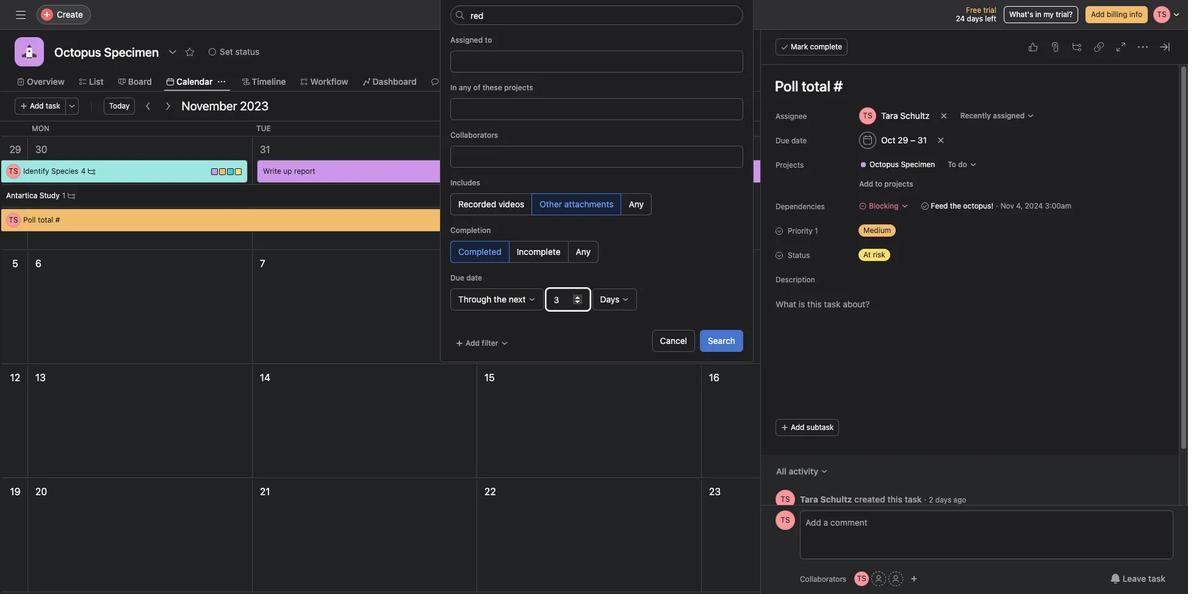 Task type: vqa. For each thing, say whether or not it's contained in the screenshot.
to within button
yes



Task type: locate. For each thing, give the bounding box(es) containing it.
add billing info
[[1091, 10, 1143, 19]]

1 inside poll total # dialog
[[815, 226, 818, 236]]

tara
[[881, 110, 898, 121], [800, 494, 818, 504]]

0 horizontal spatial leftcount image
[[68, 192, 75, 200]]

leftcount image right the 4
[[88, 168, 95, 175]]

1 horizontal spatial schultz
[[901, 110, 930, 121]]

tara up the oct
[[881, 110, 898, 121]]

0 horizontal spatial 2
[[709, 144, 715, 155]]

leave task
[[1123, 574, 1166, 584]]

23
[[709, 486, 721, 497]]

to do button
[[943, 156, 983, 173]]

Task Name text field
[[767, 72, 1165, 100]]

schultz up – at the right of page
[[901, 110, 930, 121]]

date inside poll total # dialog
[[792, 136, 807, 145]]

due date inside main content
[[776, 136, 807, 145]]

0 vertical spatial 24
[[956, 14, 965, 23]]

copy task link image
[[1094, 42, 1104, 52]]

2 down thu
[[709, 144, 715, 155]]

0 vertical spatial leftcount image
[[88, 168, 95, 175]]

add filter button
[[450, 335, 514, 352]]

0 horizontal spatial any radio
[[568, 241, 599, 263]]

add left subtask
[[791, 423, 805, 432]]

today button
[[104, 98, 135, 115]]

1 horizontal spatial tara
[[881, 110, 898, 121]]

1 vertical spatial search button
[[700, 330, 743, 352]]

dependencies
[[776, 202, 825, 211]]

1 vertical spatial task
[[905, 494, 922, 504]]

left
[[985, 14, 997, 23]]

1 horizontal spatial any
[[629, 199, 644, 209]]

any radio for incomplete
[[568, 241, 599, 263]]

add to projects button
[[854, 176, 919, 193]]

all activity button
[[768, 461, 836, 483]]

31 down "tue"
[[260, 144, 270, 155]]

0 horizontal spatial november
[[182, 99, 237, 113]]

Collaborators text field
[[455, 150, 465, 164]]

1 vertical spatial november
[[485, 144, 530, 155]]

due
[[776, 136, 790, 145], [450, 273, 465, 283]]

leftcount image
[[88, 168, 95, 175], [68, 192, 75, 200]]

task left more actions icon
[[46, 101, 60, 110]]

0 horizontal spatial due
[[450, 273, 465, 283]]

write
[[263, 167, 281, 176]]

days button
[[592, 289, 637, 311]]

days
[[600, 294, 620, 305]]

add left billing
[[1091, 10, 1105, 19]]

thu
[[706, 124, 721, 133]]

0 vertical spatial search
[[471, 9, 498, 20]]

1 for november 1
[[533, 144, 537, 155]]

the inside poll total # dialog
[[950, 201, 961, 211]]

task right leave
[[1149, 574, 1166, 584]]

through the next button
[[450, 289, 544, 311]]

31 right – at the right of page
[[918, 135, 927, 145]]

search up assigned to
[[471, 9, 498, 20]]

priority 1
[[788, 226, 818, 236]]

days left 'left'
[[967, 14, 983, 23]]

blocking button
[[854, 198, 914, 215]]

to do
[[948, 160, 968, 169]]

2 vertical spatial task
[[1149, 574, 1166, 584]]

add left filter
[[466, 339, 480, 348]]

any for other attachments
[[629, 199, 644, 209]]

more actions for this task image
[[1138, 42, 1148, 52]]

12
[[10, 372, 20, 383]]

medium button
[[854, 222, 927, 239]]

15
[[485, 372, 495, 383]]

24 right ·
[[934, 486, 946, 497]]

remove assignee image
[[940, 112, 948, 120]]

to for add
[[876, 179, 883, 189]]

info
[[1130, 10, 1143, 19]]

0 vertical spatial schultz
[[901, 110, 930, 121]]

add inside add billing info button
[[1091, 10, 1105, 19]]

do
[[958, 160, 968, 169]]

today
[[109, 101, 130, 110]]

1 vertical spatial 2
[[929, 495, 934, 504]]

created
[[855, 494, 886, 504]]

add to starred image
[[185, 47, 195, 57]]

add inside add to projects button
[[859, 179, 874, 189]]

projects right these
[[504, 83, 533, 92]]

due date down assignee at the top right
[[776, 136, 807, 145]]

timeline link
[[242, 75, 286, 89]]

antartica
[[6, 191, 37, 200]]

1 horizontal spatial due
[[776, 136, 790, 145]]

29 left – at the right of page
[[898, 135, 908, 145]]

0 horizontal spatial collaborators
[[450, 131, 498, 140]]

2 horizontal spatial task
[[1149, 574, 1166, 584]]

1 horizontal spatial 1
[[533, 144, 537, 155]]

1 vertical spatial leftcount image
[[68, 192, 75, 200]]

main content inside poll total # dialog
[[761, 65, 1179, 568]]

2
[[709, 144, 715, 155], [929, 495, 934, 504]]

poll
[[23, 215, 36, 225]]

to down octopus
[[876, 179, 883, 189]]

None text field
[[51, 41, 162, 63]]

0 horizontal spatial schultz
[[821, 494, 852, 504]]

due up through
[[450, 273, 465, 283]]

at risk button
[[854, 247, 927, 264]]

my
[[1044, 10, 1054, 19]]

to inside button
[[876, 179, 883, 189]]

search button
[[450, 5, 743, 24], [700, 330, 743, 352]]

1 vertical spatial collaborators
[[800, 575, 847, 584]]

1 horizontal spatial 29
[[898, 135, 908, 145]]

0 horizontal spatial any
[[576, 247, 591, 257]]

includes option group
[[450, 193, 743, 215]]

due date up through
[[450, 273, 482, 283]]

1 vertical spatial any
[[576, 247, 591, 257]]

1 horizontal spatial days
[[967, 14, 983, 23]]

recorded videos
[[458, 199, 525, 209]]

1 horizontal spatial date
[[792, 136, 807, 145]]

next month image
[[163, 101, 173, 111]]

1 horizontal spatial due date
[[776, 136, 807, 145]]

trial?
[[1056, 10, 1073, 19]]

to for assigned
[[485, 35, 492, 45]]

date down assignee at the top right
[[792, 136, 807, 145]]

at
[[864, 250, 871, 259]]

next
[[509, 294, 526, 305]]

the for feed
[[950, 201, 961, 211]]

0 horizontal spatial date
[[466, 273, 482, 283]]

1 vertical spatial projects
[[885, 179, 914, 189]]

1 vertical spatial days
[[936, 495, 952, 504]]

ago
[[954, 495, 967, 504]]

1 horizontal spatial 31
[[918, 135, 927, 145]]

1 horizontal spatial 2
[[929, 495, 934, 504]]

projects down octopus specimen link
[[885, 179, 914, 189]]

29 left 30
[[9, 144, 21, 155]]

antartica study
[[6, 191, 60, 200]]

what's
[[1010, 10, 1034, 19]]

Other attachments radio
[[532, 193, 622, 215]]

previous month image
[[144, 101, 153, 111]]

0 vertical spatial tara
[[881, 110, 898, 121]]

november down tab actions icon
[[182, 99, 237, 113]]

any inside completion option group
[[576, 247, 591, 257]]

0 horizontal spatial projects
[[504, 83, 533, 92]]

november for november 1
[[485, 144, 530, 155]]

schultz inside dropdown button
[[901, 110, 930, 121]]

any right the incomplete
[[576, 247, 591, 257]]

projects inside button
[[885, 179, 914, 189]]

add up "mon"
[[30, 101, 44, 110]]

assigned
[[993, 111, 1025, 120]]

any right attachments
[[629, 199, 644, 209]]

0 horizontal spatial tara
[[800, 494, 818, 504]]

list link
[[79, 75, 104, 89]]

Assigned to text field
[[455, 54, 465, 69]]

1 horizontal spatial projects
[[885, 179, 914, 189]]

3:00am
[[1045, 201, 1072, 211]]

november 1
[[485, 144, 537, 155]]

tara schultz link
[[800, 494, 852, 504]]

leave
[[1123, 574, 1146, 584]]

assigned to
[[450, 35, 492, 45]]

task left ·
[[905, 494, 922, 504]]

completed
[[458, 247, 502, 257]]

0 vertical spatial due date
[[776, 136, 807, 145]]

add inside add filter popup button
[[466, 339, 480, 348]]

0 horizontal spatial to
[[485, 35, 492, 45]]

0 horizontal spatial the
[[494, 294, 507, 305]]

overview
[[27, 76, 65, 87]]

1 vertical spatial 1
[[62, 191, 65, 200]]

0 vertical spatial date
[[792, 136, 807, 145]]

task for leave task
[[1149, 574, 1166, 584]]

board link
[[118, 75, 152, 89]]

add for add billing info
[[1091, 10, 1105, 19]]

clear due date image
[[937, 137, 945, 144]]

0 vertical spatial any radio
[[621, 193, 652, 215]]

add down octopus
[[859, 179, 874, 189]]

1 vertical spatial to
[[876, 179, 883, 189]]

2 right ·
[[929, 495, 934, 504]]

schultz left created
[[821, 494, 852, 504]]

any radio for other attachments
[[621, 193, 652, 215]]

tab actions image
[[218, 78, 225, 85]]

0 vertical spatial 1
[[533, 144, 537, 155]]

leftcount image right study
[[68, 192, 75, 200]]

0 vertical spatial days
[[967, 14, 983, 23]]

timeline
[[252, 76, 286, 87]]

2 horizontal spatial 1
[[815, 226, 818, 236]]

0 vertical spatial due
[[776, 136, 790, 145]]

free trial 24 days left
[[956, 5, 997, 23]]

collaborators inside poll total # dialog
[[800, 575, 847, 584]]

1 vertical spatial any radio
[[568, 241, 599, 263]]

fri
[[930, 124, 941, 133]]

1 horizontal spatial collaborators
[[800, 575, 847, 584]]

Any radio
[[621, 193, 652, 215], [568, 241, 599, 263]]

the right feed
[[950, 201, 961, 211]]

1 horizontal spatial to
[[876, 179, 883, 189]]

tara down the activity
[[800, 494, 818, 504]]

0 vertical spatial the
[[950, 201, 961, 211]]

to right assigned
[[485, 35, 492, 45]]

1
[[533, 144, 537, 155], [62, 191, 65, 200], [815, 226, 818, 236]]

schultz for tara schultz
[[901, 110, 930, 121]]

priority
[[788, 226, 813, 236]]

specimen
[[901, 160, 935, 169]]

add or remove collaborators image
[[911, 576, 918, 583]]

messages
[[441, 76, 482, 87]]

date up through
[[466, 273, 482, 283]]

completion option group
[[450, 241, 743, 263]]

5
[[12, 258, 18, 269]]

24 left free at top
[[956, 14, 965, 23]]

1 horizontal spatial november
[[485, 144, 530, 155]]

leftcount image for 4
[[88, 168, 95, 175]]

schultz
[[901, 110, 930, 121], [821, 494, 852, 504]]

november down the wed
[[485, 144, 530, 155]]

oct
[[881, 135, 896, 145]]

add inside add task button
[[30, 101, 44, 110]]

tara schultz created this task · 2 days ago
[[800, 494, 967, 504]]

due up projects
[[776, 136, 790, 145]]

1 vertical spatial search
[[708, 336, 736, 346]]

incomplete
[[517, 247, 561, 257]]

20
[[35, 486, 47, 497]]

29
[[898, 135, 908, 145], [9, 144, 21, 155]]

main content containing tara schultz
[[761, 65, 1179, 568]]

31 inside poll total # dialog
[[918, 135, 927, 145]]

13
[[35, 372, 46, 383]]

0 horizontal spatial task
[[46, 101, 60, 110]]

search up 16
[[708, 336, 736, 346]]

main content
[[761, 65, 1179, 568]]

set
[[220, 46, 233, 57]]

0 vertical spatial any
[[629, 199, 644, 209]]

1 vertical spatial schultz
[[821, 494, 852, 504]]

0 horizontal spatial search
[[471, 9, 498, 20]]

0 vertical spatial task
[[46, 101, 60, 110]]

1 vertical spatial tara
[[800, 494, 818, 504]]

any radio right the incomplete
[[568, 241, 599, 263]]

the left next
[[494, 294, 507, 305]]

cell
[[453, 102, 467, 117]]

in any of these projects
[[450, 83, 533, 92]]

the inside the through the next popup button
[[494, 294, 507, 305]]

this
[[888, 494, 903, 504]]

any radio right attachments
[[621, 193, 652, 215]]

1 vertical spatial 24
[[934, 486, 946, 497]]

2 vertical spatial 1
[[815, 226, 818, 236]]

1 vertical spatial the
[[494, 294, 507, 305]]

add inside add subtask button
[[791, 423, 805, 432]]

date
[[792, 136, 807, 145], [466, 273, 482, 283]]

0 horizontal spatial days
[[936, 495, 952, 504]]

0 horizontal spatial 24
[[934, 486, 946, 497]]

recently assigned button
[[955, 107, 1040, 125]]

any inside includes option group
[[629, 199, 644, 209]]

1 horizontal spatial 24
[[956, 14, 965, 23]]

any for incomplete
[[576, 247, 591, 257]]

0 horizontal spatial 1
[[62, 191, 65, 200]]

0 vertical spatial 2
[[709, 144, 715, 155]]

tara inside dropdown button
[[881, 110, 898, 121]]

1 vertical spatial due date
[[450, 273, 482, 283]]

task for add task
[[46, 101, 60, 110]]

1 horizontal spatial any radio
[[621, 193, 652, 215]]

risk
[[873, 250, 886, 259]]

0 vertical spatial to
[[485, 35, 492, 45]]

up
[[283, 167, 292, 176]]

0 vertical spatial november
[[182, 99, 237, 113]]

2 inside tara schultz created this task · 2 days ago
[[929, 495, 934, 504]]

days left ago
[[936, 495, 952, 504]]

ts for the top ts button
[[781, 495, 790, 504]]

set status button
[[203, 43, 265, 60]]

1 horizontal spatial leftcount image
[[88, 168, 95, 175]]

1 horizontal spatial the
[[950, 201, 961, 211]]

blocking
[[869, 201, 899, 211]]

2 vertical spatial ts button
[[855, 572, 869, 587]]

status
[[235, 46, 260, 57]]

octopus specimen link
[[855, 159, 940, 171]]

6
[[35, 258, 41, 269]]

24
[[956, 14, 965, 23], [934, 486, 946, 497]]



Task type: describe. For each thing, give the bounding box(es) containing it.
mark complete button
[[776, 38, 848, 56]]

tara schultz
[[881, 110, 930, 121]]

other attachments
[[540, 199, 614, 209]]

2023
[[240, 99, 269, 113]]

0 vertical spatial search button
[[450, 5, 743, 24]]

what's in my trial? button
[[1004, 6, 1079, 23]]

expand sidebar image
[[16, 10, 26, 20]]

board
[[128, 76, 152, 87]]

add for add subtask
[[791, 423, 805, 432]]

30
[[35, 144, 47, 155]]

due inside poll total # dialog
[[776, 136, 790, 145]]

add task button
[[15, 98, 66, 115]]

set status
[[220, 46, 260, 57]]

assigned
[[450, 35, 483, 45]]

1 vertical spatial date
[[466, 273, 482, 283]]

what's in my trial?
[[1010, 10, 1073, 19]]

schultz for tara schultz created this task · 2 days ago
[[821, 494, 852, 504]]

full screen image
[[1116, 42, 1126, 52]]

recorded
[[458, 199, 496, 209]]

dashboard
[[373, 76, 417, 87]]

4
[[81, 167, 86, 176]]

days inside free trial 24 days left
[[967, 14, 983, 23]]

close details image
[[1160, 42, 1170, 52]]

list
[[89, 76, 104, 87]]

billing
[[1107, 10, 1128, 19]]

24 inside free trial 24 days left
[[956, 14, 965, 23]]

identify species
[[23, 167, 79, 176]]

22
[[485, 486, 496, 497]]

activity
[[789, 466, 819, 477]]

recently
[[961, 111, 991, 120]]

subtask
[[807, 423, 834, 432]]

3
[[934, 144, 940, 155]]

21
[[260, 486, 270, 497]]

medium
[[864, 226, 891, 235]]

nov 4, 2024 3:00am
[[1001, 201, 1072, 211]]

1 horizontal spatial search
[[708, 336, 736, 346]]

add for add filter
[[466, 339, 480, 348]]

Recorded videos radio
[[450, 193, 532, 215]]

in
[[450, 83, 457, 92]]

leave task button
[[1103, 568, 1174, 590]]

these
[[483, 83, 502, 92]]

status
[[788, 251, 810, 260]]

14
[[260, 372, 270, 383]]

completion
[[450, 226, 491, 235]]

1 vertical spatial ts button
[[776, 511, 795, 530]]

all
[[776, 466, 787, 477]]

0 likes. click to like this task image
[[1029, 42, 1038, 52]]

cancel
[[660, 336, 687, 346]]

·
[[924, 494, 927, 504]]

1 for priority 1
[[815, 226, 818, 236]]

leftcount image for 1
[[68, 192, 75, 200]]

tue
[[256, 124, 271, 133]]

Completed radio
[[450, 241, 510, 263]]

november for november 2023
[[182, 99, 237, 113]]

ts for ts button to the middle
[[781, 516, 790, 525]]

oct 29 – 31
[[881, 135, 927, 145]]

Incomplete radio
[[509, 241, 569, 263]]

total
[[38, 215, 53, 225]]

nov
[[1001, 201, 1014, 211]]

days inside tara schultz created this task · 2 days ago
[[936, 495, 952, 504]]

tara for tara schultz
[[881, 110, 898, 121]]

Due date number field
[[546, 289, 590, 311]]

other
[[540, 199, 562, 209]]

messages link
[[431, 75, 482, 89]]

1 horizontal spatial task
[[905, 494, 922, 504]]

0 vertical spatial projects
[[504, 83, 533, 92]]

workflow
[[310, 76, 348, 87]]

the for through
[[494, 294, 507, 305]]

identify
[[23, 167, 49, 176]]

show options image
[[168, 47, 178, 57]]

0 horizontal spatial 29
[[9, 144, 21, 155]]

0 horizontal spatial 31
[[260, 144, 270, 155]]

29 inside poll total # dialog
[[898, 135, 908, 145]]

2024
[[1025, 201, 1043, 211]]

add for add to projects
[[859, 179, 874, 189]]

mark
[[791, 42, 808, 51]]

free
[[966, 5, 982, 15]]

rocket image
[[22, 45, 37, 59]]

ts for ts button to the bottom
[[857, 574, 867, 584]]

0 horizontal spatial due date
[[450, 273, 482, 283]]

19
[[10, 486, 20, 497]]

Contains the words text field
[[450, 5, 743, 25]]

1 vertical spatial due
[[450, 273, 465, 283]]

add subtask button
[[776, 419, 839, 436]]

0 vertical spatial ts button
[[776, 490, 795, 510]]

november 2023
[[182, 99, 269, 113]]

species
[[51, 167, 79, 176]]

trial
[[984, 5, 997, 15]]

create button
[[37, 5, 91, 24]]

videos
[[499, 199, 525, 209]]

at risk
[[864, 250, 886, 259]]

feed
[[931, 201, 948, 211]]

assignee
[[776, 112, 807, 121]]

report
[[294, 167, 315, 176]]

description
[[776, 275, 815, 284]]

all activity
[[776, 466, 819, 477]]

add subtask image
[[1072, 42, 1082, 52]]

attachments
[[564, 199, 614, 209]]

recently assigned
[[961, 111, 1025, 120]]

add filter
[[466, 339, 498, 348]]

projects
[[776, 161, 804, 170]]

tara for tara schultz created this task · 2 days ago
[[800, 494, 818, 504]]

tara schultz button
[[854, 105, 936, 127]]

search inside list box
[[471, 9, 498, 20]]

–
[[911, 135, 916, 145]]

0 vertical spatial collaborators
[[450, 131, 498, 140]]

mark complete
[[791, 42, 842, 51]]

overview link
[[17, 75, 65, 89]]

attachments: add a file to this task, poll total # image
[[1050, 42, 1060, 52]]

add for add task
[[30, 101, 44, 110]]

wed
[[481, 124, 498, 133]]

octopus!
[[964, 201, 994, 211]]

to
[[948, 160, 957, 169]]

search list box
[[450, 5, 743, 24]]

workflow link
[[301, 75, 348, 89]]

more actions image
[[68, 103, 75, 110]]

add subtask
[[791, 423, 834, 432]]

filter
[[482, 339, 498, 348]]

poll total # dialog
[[761, 30, 1188, 595]]



